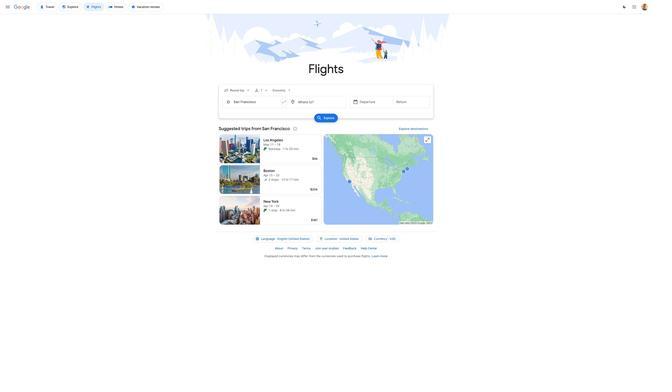 Task type: vqa. For each thing, say whether or not it's contained in the screenshot.
field
yes



Task type: describe. For each thing, give the bounding box(es) containing it.
change appearance image
[[620, 2, 630, 12]]

56 US dollars text field
[[313, 157, 318, 161]]

main menu image
[[5, 4, 10, 10]]

suggested trips from san francisco region
[[219, 124, 434, 227]]

187 US dollars text field
[[311, 218, 318, 222]]

frontier image for 56 us dollars text box
[[264, 147, 267, 151]]

Flight search field
[[216, 85, 437, 124]]

 image for the frontier, spirit, and sun country airlines image
[[280, 178, 281, 182]]

frontier, spirit, and sun country airlines image
[[264, 178, 267, 182]]

Where from? text field
[[222, 96, 284, 108]]

Return text field
[[397, 96, 427, 108]]

 image for 187 us dollars text box's frontier icon
[[279, 209, 279, 213]]



Task type: locate. For each thing, give the bounding box(es) containing it.
frontier image
[[264, 147, 267, 151], [264, 209, 267, 212]]

Where to?  text field
[[285, 96, 346, 108]]

2 horizontal spatial  image
[[282, 147, 282, 151]]

0 horizontal spatial  image
[[279, 209, 279, 213]]

1 horizontal spatial  image
[[280, 178, 281, 182]]

 image
[[282, 147, 282, 151], [280, 178, 281, 182], [279, 209, 279, 213]]

206 US dollars text field
[[311, 188, 318, 192]]

0 vertical spatial frontier image
[[264, 147, 267, 151]]

1 frontier image from the top
[[264, 147, 267, 151]]

Departure text field
[[360, 96, 390, 108]]

2 frontier image from the top
[[264, 209, 267, 212]]

None field
[[222, 87, 252, 94], [271, 87, 294, 94], [222, 87, 252, 94], [271, 87, 294, 94]]

2 vertical spatial  image
[[279, 209, 279, 213]]

1 vertical spatial  image
[[280, 178, 281, 182]]

 image for 56 us dollars text box's frontier icon
[[282, 147, 282, 151]]

0 vertical spatial  image
[[282, 147, 282, 151]]

1 vertical spatial frontier image
[[264, 209, 267, 212]]

frontier image for 187 us dollars text box
[[264, 209, 267, 212]]



